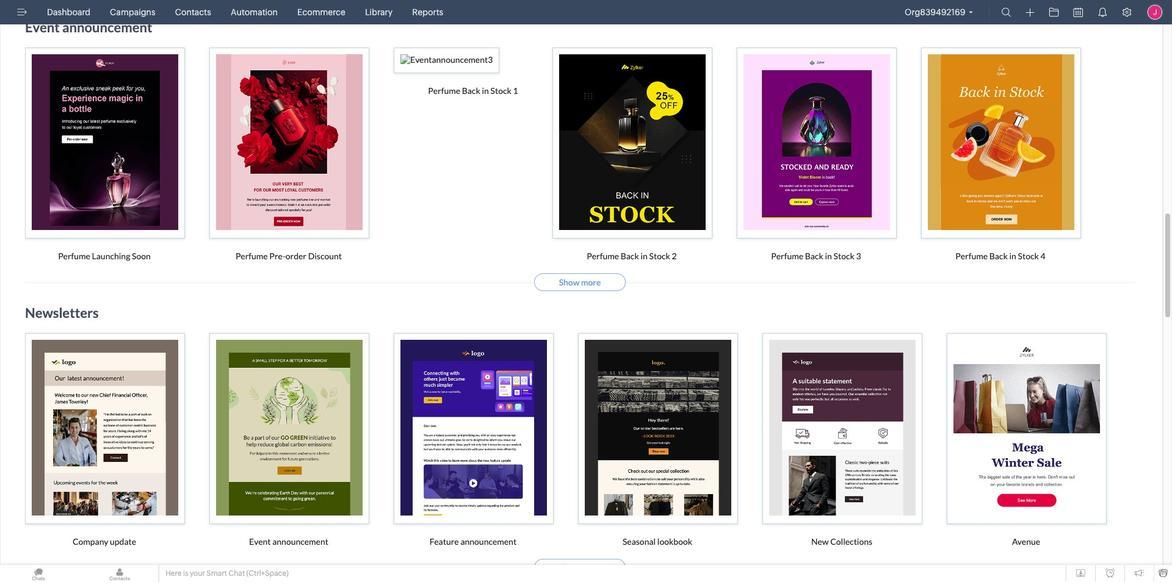 Task type: vqa. For each thing, say whether or not it's contained in the screenshot.
The Ecommerce
yes



Task type: describe. For each thing, give the bounding box(es) containing it.
calendar image
[[1074, 7, 1083, 17]]

library link
[[360, 0, 398, 24]]

configure settings image
[[1122, 7, 1132, 17]]

chat
[[229, 570, 245, 578]]

search image
[[1001, 7, 1011, 17]]

reports link
[[407, 0, 448, 24]]

is
[[183, 570, 188, 578]]

dashboard
[[47, 7, 90, 17]]

library
[[365, 7, 393, 17]]

quick actions image
[[1026, 8, 1034, 17]]

contacts
[[175, 7, 211, 17]]

automation
[[231, 7, 278, 17]]

org839492169
[[905, 7, 965, 17]]

notifications image
[[1098, 7, 1107, 17]]

reports
[[412, 7, 443, 17]]

automation link
[[226, 0, 283, 24]]

(ctrl+space)
[[246, 570, 289, 578]]

campaigns
[[110, 7, 155, 17]]

chats image
[[0, 565, 77, 582]]



Task type: locate. For each thing, give the bounding box(es) containing it.
contacts link
[[170, 0, 216, 24]]

your
[[190, 570, 205, 578]]

folder image
[[1049, 7, 1059, 17]]

here
[[165, 570, 182, 578]]

ecommerce link
[[292, 0, 350, 24]]

campaigns link
[[105, 0, 160, 24]]

ecommerce
[[297, 7, 345, 17]]

dashboard link
[[42, 0, 95, 24]]

smart
[[207, 570, 227, 578]]

here is your smart chat (ctrl+space)
[[165, 570, 289, 578]]

contacts image
[[81, 565, 158, 582]]



